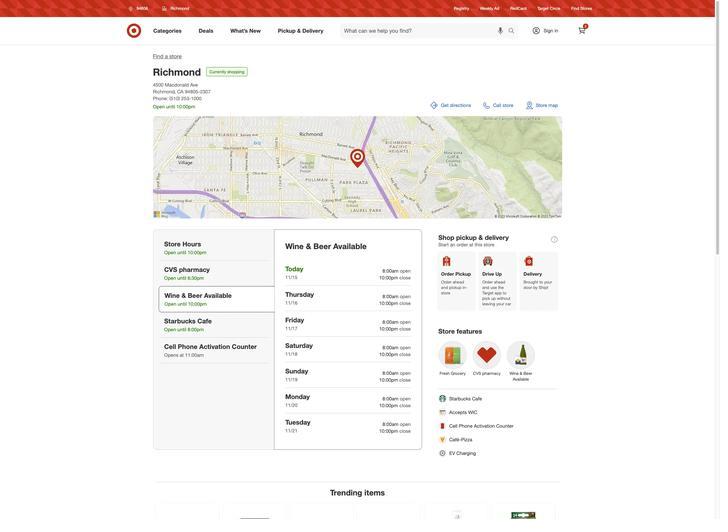 Task type: vqa. For each thing, say whether or not it's contained in the screenshot.
2307
yes



Task type: describe. For each thing, give the bounding box(es) containing it.
counter for cell phone activation counter opens at 11:00am
[[232, 343, 257, 351]]

without
[[497, 296, 511, 301]]

up
[[496, 271, 502, 277]]

What can we help you find? suggestions appear below search field
[[340, 23, 510, 38]]

car
[[506, 302, 512, 307]]

friday 11/17
[[285, 316, 304, 332]]

10:00pm for monday
[[380, 403, 398, 409]]

target circle link
[[538, 6, 561, 11]]

close for today
[[400, 275, 411, 281]]

call store
[[494, 102, 514, 108]]

pickup inside order pickup order ahead and pickup in- store
[[450, 285, 462, 290]]

store for store hours open until 10:00pm
[[164, 240, 181, 248]]

sunday
[[285, 367, 308, 375]]

11/17
[[285, 326, 298, 332]]

find for find a store
[[153, 53, 164, 60]]

until for cvs
[[177, 275, 186, 281]]

until inside wine & beer available open until 10:00pm
[[178, 301, 187, 307]]

café-
[[450, 437, 461, 443]]

10:00pm for tuesday
[[380, 428, 398, 434]]

order for drive up
[[483, 280, 493, 285]]

11/20
[[285, 403, 298, 408]]

all natural 93/7 ground beef - 1lb - good & gather™ image
[[229, 508, 280, 520]]

store capabilities with hours, vertical tabs tab list
[[153, 230, 275, 450]]

store features
[[439, 328, 482, 335]]

find for find stores
[[572, 6, 580, 11]]

10:00pm for friday
[[380, 326, 398, 332]]

beer inside wine & beer available link
[[524, 371, 533, 376]]

sign in link
[[527, 23, 569, 38]]

10:00pm inside store hours open until 10:00pm
[[188, 250, 207, 256]]

cell for cell phone activation counter
[[450, 424, 458, 429]]

find a store
[[153, 53, 182, 60]]

phone for cell phone activation counter opens at 11:00am
[[178, 343, 198, 351]]

available inside wine & beer available open until 10:00pm
[[204, 292, 232, 300]]

store inside button
[[503, 102, 514, 108]]

pick
[[483, 296, 490, 301]]

redcard link
[[511, 6, 527, 11]]

pharmacy for cvs pharmacy
[[483, 371, 501, 376]]

close for tuesday
[[400, 428, 411, 434]]

an
[[450, 242, 456, 248]]

store for store features
[[439, 328, 455, 335]]

grocery
[[451, 371, 466, 376]]

tuesday
[[285, 419, 311, 426]]

11:00am
[[185, 353, 204, 358]]

cvs for cvs pharmacy open until 6:30pm
[[164, 266, 177, 274]]

at inside cell phone activation counter opens at 11:00am
[[180, 353, 184, 358]]

currently shopping
[[210, 69, 245, 74]]

starbucks cafe open until 8:00pm
[[164, 317, 212, 333]]

counter for cell phone activation counter
[[497, 424, 514, 429]]

order for order pickup
[[441, 280, 452, 285]]

pickup inside order pickup order ahead and pickup in- store
[[456, 271, 471, 277]]

10:00pm for thursday
[[380, 301, 398, 306]]

crayola 24ct kids crayons image
[[498, 508, 549, 520]]

2 link
[[575, 23, 590, 38]]

0 vertical spatial beer
[[314, 242, 331, 251]]

2 horizontal spatial wine
[[510, 371, 519, 376]]

this
[[475, 242, 483, 248]]

trending items
[[330, 488, 385, 498]]

8:00am for thursday
[[383, 294, 399, 300]]

open for cvs pharmacy
[[164, 275, 176, 281]]

wine inside wine & beer available open until 10:00pm
[[165, 292, 180, 300]]

macdonald
[[165, 82, 189, 88]]

registry
[[454, 6, 470, 11]]

shop
[[439, 234, 455, 242]]

weekly ad link
[[480, 6, 500, 11]]

4500 macdonald ave richmond, ca 94805-2307 phone: (510) 253-1000 open until 10:00pm
[[153, 82, 211, 110]]

open for tuesday
[[400, 422, 411, 427]]

10:00pm inside wine & beer available open until 10:00pm
[[188, 301, 207, 307]]

get directions
[[441, 102, 471, 108]]

& inside shop pickup & delivery start an order at this store
[[479, 234, 483, 242]]

close for saturday
[[400, 352, 411, 358]]

ca
[[177, 89, 184, 95]]

10:00pm for sunday
[[380, 377, 398, 383]]

get directions link
[[426, 97, 475, 114]]

search
[[506, 28, 522, 35]]

activation for cell phone activation counter opens at 11:00am
[[199, 343, 230, 351]]

what's new
[[231, 27, 261, 34]]

close for thursday
[[400, 301, 411, 306]]

activation for cell phone activation counter
[[474, 424, 495, 429]]

8:00am open 10:00pm close for tuesday
[[380, 422, 411, 434]]

6:30pm
[[188, 275, 204, 281]]

94806 button
[[124, 2, 155, 15]]

8:00pm
[[188, 327, 204, 333]]

directions
[[450, 102, 471, 108]]

what's new link
[[225, 23, 270, 38]]

up
[[491, 296, 496, 301]]

cafe for starbucks cafe open until 8:00pm
[[198, 317, 212, 325]]

target inside "link"
[[538, 6, 549, 11]]

target inside drive up order ahead and use the target app to pick up without leaving your car
[[483, 291, 494, 296]]

search button
[[506, 23, 522, 40]]

ahead for up
[[494, 280, 506, 285]]

call
[[494, 102, 502, 108]]

café-pizza
[[450, 437, 473, 443]]

the
[[498, 285, 504, 290]]

door
[[524, 285, 533, 290]]

start
[[439, 242, 449, 248]]

close for monday
[[400, 403, 411, 409]]

pickup & delivery
[[278, 27, 324, 34]]

8:00am for saturday
[[383, 345, 399, 351]]

wic
[[469, 410, 478, 416]]

open inside wine & beer available open until 10:00pm
[[165, 301, 176, 307]]

find stores link
[[572, 6, 593, 11]]

pickup inside shop pickup & delivery start an order at this store
[[457, 234, 477, 242]]

11/21
[[285, 428, 298, 434]]

brought
[[524, 280, 539, 285]]

in-
[[463, 285, 468, 290]]

store inside shop pickup & delivery start an order at this store
[[484, 242, 495, 248]]

& inside pickup & delivery link
[[297, 27, 301, 34]]

by
[[534, 285, 538, 290]]

ave
[[190, 82, 198, 88]]

1 vertical spatial richmond
[[153, 66, 201, 78]]

close for sunday
[[400, 377, 411, 383]]

253-
[[181, 96, 191, 101]]

10:00pm for saturday
[[380, 352, 398, 358]]

until inside 4500 macdonald ave richmond, ca 94805-2307 phone: (510) 253-1000 open until 10:00pm
[[166, 104, 175, 110]]

tuesday 11/21
[[285, 419, 311, 434]]

redcard
[[511, 6, 527, 11]]

cell phone activation counter opens at 11:00am
[[164, 343, 257, 358]]

drive up order ahead and use the target app to pick up without leaving your car
[[483, 271, 512, 307]]

1000
[[191, 96, 202, 101]]

11/18
[[285, 351, 298, 357]]

use
[[491, 285, 497, 290]]

charging
[[457, 451, 476, 457]]

circle
[[550, 6, 561, 11]]

11/16
[[285, 300, 298, 306]]

pharmacy for cvs pharmacy open until 6:30pm
[[179, 266, 210, 274]]

features
[[457, 328, 482, 335]]

1 vertical spatial wine & beer available
[[510, 371, 533, 382]]

8:00am open 10:00pm close for saturday
[[380, 345, 411, 358]]

in
[[555, 28, 559, 33]]

find a store link
[[153, 53, 182, 60]]

starbucks for starbucks cafe
[[450, 396, 471, 402]]

drive
[[483, 271, 495, 277]]

0 horizontal spatial pickup
[[278, 27, 296, 34]]

cafe for starbucks cafe
[[472, 396, 482, 402]]

4500
[[153, 82, 164, 88]]

8:00am open 10:00pm close for friday
[[380, 319, 411, 332]]

starbucks cafe
[[450, 396, 482, 402]]

open for friday
[[400, 319, 411, 325]]

today
[[285, 265, 304, 273]]

ev charging
[[450, 451, 476, 457]]

beer inside wine & beer available open until 10:00pm
[[188, 292, 202, 300]]

accepts wic
[[450, 410, 478, 416]]

richmond map image
[[153, 116, 562, 219]]

your inside drive up order ahead and use the target app to pick up without leaving your car
[[497, 302, 505, 307]]

monday 11/20
[[285, 393, 310, 408]]

11/19
[[285, 377, 298, 383]]

8:00am for today
[[383, 268, 399, 274]]

friday
[[285, 316, 304, 324]]

sign
[[544, 28, 554, 33]]

store inside order pickup order ahead and pickup in- store
[[441, 291, 451, 296]]



Task type: locate. For each thing, give the bounding box(es) containing it.
10:00pm inside 4500 macdonald ave richmond, ca 94805-2307 phone: (510) 253-1000 open until 10:00pm
[[176, 104, 195, 110]]

activation
[[199, 343, 230, 351], [474, 424, 495, 429]]

1 horizontal spatial your
[[545, 280, 553, 285]]

store
[[536, 102, 548, 108], [164, 240, 181, 248], [439, 328, 455, 335]]

11/15
[[285, 275, 298, 280]]

8:00am for friday
[[383, 319, 399, 325]]

cell up "café-"
[[450, 424, 458, 429]]

to inside delivery brought to your door by shipt
[[540, 280, 543, 285]]

starbucks for starbucks cafe open until 8:00pm
[[164, 317, 196, 325]]

3 open from the top
[[400, 319, 411, 325]]

1 horizontal spatial cafe
[[472, 396, 482, 402]]

cvs right grocery
[[473, 371, 482, 376]]

until down (510)
[[166, 104, 175, 110]]

wine
[[285, 242, 304, 251], [165, 292, 180, 300], [510, 371, 519, 376]]

1 vertical spatial available
[[204, 292, 232, 300]]

cvs for cvs pharmacy
[[473, 371, 482, 376]]

1 horizontal spatial cvs
[[473, 371, 482, 376]]

open for thursday
[[400, 294, 411, 300]]

2 vertical spatial store
[[439, 328, 455, 335]]

open for today
[[400, 268, 411, 274]]

1 horizontal spatial cell
[[450, 424, 458, 429]]

1 horizontal spatial phone
[[459, 424, 473, 429]]

and inside drive up order ahead and use the target app to pick up without leaving your car
[[483, 285, 490, 290]]

leaving
[[483, 302, 496, 307]]

0 vertical spatial to
[[540, 280, 543, 285]]

deals link
[[193, 23, 222, 38]]

0 vertical spatial cafe
[[198, 317, 212, 325]]

7 8:00am from the top
[[383, 422, 399, 427]]

0 vertical spatial phone
[[178, 343, 198, 351]]

wine & beer available open until 10:00pm
[[165, 292, 232, 307]]

categories
[[153, 27, 182, 34]]

0 vertical spatial pickup
[[457, 234, 477, 242]]

8:00am for sunday
[[383, 371, 399, 376]]

counter inside cell phone activation counter opens at 11:00am
[[232, 343, 257, 351]]

pickup
[[457, 234, 477, 242], [450, 285, 462, 290]]

2 8:00am open 10:00pm close from the top
[[380, 294, 411, 306]]

0 horizontal spatial counter
[[232, 343, 257, 351]]

1 horizontal spatial find
[[572, 6, 580, 11]]

1 vertical spatial beer
[[188, 292, 202, 300]]

fresh
[[440, 371, 450, 376]]

0 horizontal spatial cafe
[[198, 317, 212, 325]]

until for starbucks
[[177, 327, 186, 333]]

phone inside cell phone activation counter opens at 11:00am
[[178, 343, 198, 351]]

0 horizontal spatial beer
[[188, 292, 202, 300]]

1 and from the left
[[441, 285, 448, 290]]

0 vertical spatial starbucks
[[164, 317, 196, 325]]

0 vertical spatial activation
[[199, 343, 230, 351]]

find left stores
[[572, 6, 580, 11]]

find stores
[[572, 6, 593, 11]]

10:00pm
[[176, 104, 195, 110], [188, 250, 207, 256], [380, 275, 398, 281], [380, 301, 398, 306], [188, 301, 207, 307], [380, 326, 398, 332], [380, 352, 398, 358], [380, 377, 398, 383], [380, 403, 398, 409], [380, 428, 398, 434]]

0 horizontal spatial at
[[180, 353, 184, 358]]

cell up opens on the left bottom
[[164, 343, 176, 351]]

target left circle
[[538, 6, 549, 11]]

1 horizontal spatial delivery
[[524, 271, 542, 277]]

order pickup order ahead and pickup in- store
[[441, 271, 471, 296]]

accepts
[[450, 410, 467, 416]]

at inside shop pickup & delivery start an order at this store
[[470, 242, 474, 248]]

1 horizontal spatial to
[[540, 280, 543, 285]]

0 vertical spatial cvs
[[164, 266, 177, 274]]

monday
[[285, 393, 310, 401]]

shopping
[[227, 69, 245, 74]]

saturday
[[285, 342, 313, 350]]

trending
[[330, 488, 362, 498]]

store left hours
[[164, 240, 181, 248]]

until up starbucks cafe open until 8:00pm
[[178, 301, 187, 307]]

0 horizontal spatial wine
[[165, 292, 180, 300]]

until inside store hours open until 10:00pm
[[177, 250, 186, 256]]

find
[[572, 6, 580, 11], [153, 53, 164, 60]]

your down without
[[497, 302, 505, 307]]

and
[[441, 285, 448, 290], [483, 285, 490, 290]]

5 open from the top
[[400, 371, 411, 376]]

8:00am for tuesday
[[383, 422, 399, 427]]

until inside cvs pharmacy open until 6:30pm
[[177, 275, 186, 281]]

richmond inside dropdown button
[[171, 6, 189, 11]]

1 vertical spatial pickup
[[450, 285, 462, 290]]

shop pickup & delivery start an order at this store
[[439, 234, 509, 248]]

wine up today
[[285, 242, 304, 251]]

3 8:00am from the top
[[383, 319, 399, 325]]

at left this
[[470, 242, 474, 248]]

store hours open until 10:00pm
[[164, 240, 207, 256]]

1 close from the top
[[400, 275, 411, 281]]

0 vertical spatial wine & beer available
[[285, 242, 367, 251]]

8:00am open 10:00pm close for thursday
[[380, 294, 411, 306]]

2 vertical spatial wine
[[510, 371, 519, 376]]

ahead inside drive up order ahead and use the target app to pick up without leaving your car
[[494, 280, 506, 285]]

1 horizontal spatial and
[[483, 285, 490, 290]]

order inside drive up order ahead and use the target app to pick up without leaving your car
[[483, 280, 493, 285]]

target up pick
[[483, 291, 494, 296]]

target circle
[[538, 6, 561, 11]]

2 horizontal spatial store
[[536, 102, 548, 108]]

store left the map
[[536, 102, 548, 108]]

0 horizontal spatial wine & beer available
[[285, 242, 367, 251]]

starbucks up accepts
[[450, 396, 471, 402]]

cell inside cell phone activation counter opens at 11:00am
[[164, 343, 176, 351]]

store left features
[[439, 328, 455, 335]]

1 vertical spatial delivery
[[524, 271, 542, 277]]

pizza
[[461, 437, 473, 443]]

open left 8:00pm
[[164, 327, 176, 333]]

ahead
[[453, 280, 464, 285], [494, 280, 506, 285]]

until left 8:00pm
[[177, 327, 186, 333]]

store inside store hours open until 10:00pm
[[164, 240, 181, 248]]

close for friday
[[400, 326, 411, 332]]

& inside wine & beer available link
[[520, 371, 523, 376]]

1 horizontal spatial starbucks
[[450, 396, 471, 402]]

1 vertical spatial your
[[497, 302, 505, 307]]

delivery
[[303, 27, 324, 34], [524, 271, 542, 277]]

4 open from the top
[[400, 345, 411, 351]]

and for order
[[441, 285, 448, 290]]

beer
[[314, 242, 331, 251], [188, 292, 202, 300], [524, 371, 533, 376]]

pickup & delivery link
[[272, 23, 332, 38]]

10:00pm for today
[[380, 275, 398, 281]]

to up without
[[503, 291, 507, 296]]

open for sunday
[[400, 371, 411, 376]]

and left the use
[[483, 285, 490, 290]]

1 vertical spatial find
[[153, 53, 164, 60]]

thursday
[[285, 291, 314, 299]]

8:00am for monday
[[383, 396, 399, 402]]

to up shipt
[[540, 280, 543, 285]]

activation down the wic
[[474, 424, 495, 429]]

open inside cvs pharmacy open until 6:30pm
[[164, 275, 176, 281]]

1 vertical spatial cvs
[[473, 371, 482, 376]]

order
[[441, 271, 454, 277], [441, 280, 452, 285], [483, 280, 493, 285]]

ahead up the
[[494, 280, 506, 285]]

6 8:00am from the top
[[383, 396, 399, 402]]

& inside wine & beer available open until 10:00pm
[[182, 292, 186, 300]]

find left a
[[153, 53, 164, 60]]

0 horizontal spatial activation
[[199, 343, 230, 351]]

3 8:00am open 10:00pm close from the top
[[380, 319, 411, 332]]

8:00am
[[383, 268, 399, 274], [383, 294, 399, 300], [383, 319, 399, 325], [383, 345, 399, 351], [383, 371, 399, 376], [383, 396, 399, 402], [383, 422, 399, 427]]

1 vertical spatial pickup
[[456, 271, 471, 277]]

1 8:00am open 10:00pm close from the top
[[380, 268, 411, 281]]

0 vertical spatial at
[[470, 242, 474, 248]]

0 horizontal spatial to
[[503, 291, 507, 296]]

starbucks inside starbucks cafe open until 8:00pm
[[164, 317, 196, 325]]

richmond
[[171, 6, 189, 11], [153, 66, 201, 78]]

0 vertical spatial store
[[536, 102, 548, 108]]

1 vertical spatial starbucks
[[450, 396, 471, 402]]

your inside delivery brought to your door by shipt
[[545, 280, 553, 285]]

7 8:00am open 10:00pm close from the top
[[380, 422, 411, 434]]

weekly ad
[[480, 6, 500, 11]]

2 8:00am from the top
[[383, 294, 399, 300]]

0 horizontal spatial ahead
[[453, 280, 464, 285]]

registry link
[[454, 6, 470, 11]]

to
[[540, 280, 543, 285], [503, 291, 507, 296]]

2 ahead from the left
[[494, 280, 506, 285]]

richmond up categories link
[[171, 6, 189, 11]]

1 horizontal spatial at
[[470, 242, 474, 248]]

0 vertical spatial counter
[[232, 343, 257, 351]]

0 horizontal spatial delivery
[[303, 27, 324, 34]]

open left 6:30pm
[[164, 275, 176, 281]]

currently
[[210, 69, 226, 74]]

target
[[538, 6, 549, 11], [483, 291, 494, 296]]

1 vertical spatial store
[[164, 240, 181, 248]]

at right opens on the left bottom
[[180, 353, 184, 358]]

0 horizontal spatial pharmacy
[[179, 266, 210, 274]]

0 horizontal spatial and
[[441, 285, 448, 290]]

2 vertical spatial available
[[513, 377, 529, 382]]

1 vertical spatial target
[[483, 291, 494, 296]]

purified water - 128 fl oz (1gal) - good & gather™ image
[[431, 508, 482, 520]]

cell phone activation counter
[[450, 424, 514, 429]]

1 vertical spatial wine
[[165, 292, 180, 300]]

0 horizontal spatial your
[[497, 302, 505, 307]]

fresh grocery
[[440, 371, 466, 376]]

wine down cvs pharmacy open until 6:30pm
[[165, 292, 180, 300]]

cvs inside cvs pharmacy open until 6:30pm
[[164, 266, 177, 274]]

1 vertical spatial at
[[180, 353, 184, 358]]

1 vertical spatial to
[[503, 291, 507, 296]]

app
[[495, 291, 502, 296]]

1 horizontal spatial counter
[[497, 424, 514, 429]]

4 close from the top
[[400, 352, 411, 358]]

1 vertical spatial activation
[[474, 424, 495, 429]]

0 vertical spatial cell
[[164, 343, 176, 351]]

cvs
[[164, 266, 177, 274], [473, 371, 482, 376]]

(510)
[[169, 96, 180, 101]]

open for starbucks cafe
[[164, 327, 176, 333]]

0 horizontal spatial available
[[204, 292, 232, 300]]

open for store hours
[[164, 250, 176, 256]]

0 vertical spatial target
[[538, 6, 549, 11]]

1 horizontal spatial available
[[333, 242, 367, 251]]

open for monday
[[400, 396, 411, 402]]

5 8:00am open 10:00pm close from the top
[[380, 371, 411, 383]]

1 horizontal spatial activation
[[474, 424, 495, 429]]

counter
[[232, 343, 257, 351], [497, 424, 514, 429]]

2 close from the top
[[400, 301, 411, 306]]

1 ahead from the left
[[453, 280, 464, 285]]

3 close from the top
[[400, 326, 411, 332]]

activation up 11:00am
[[199, 343, 230, 351]]

pharmacy
[[179, 266, 210, 274], [483, 371, 501, 376]]

open inside starbucks cafe open until 8:00pm
[[164, 327, 176, 333]]

8:00am open 10:00pm close for monday
[[380, 396, 411, 409]]

0 horizontal spatial target
[[483, 291, 494, 296]]

fresh grocery link
[[436, 338, 470, 378]]

1 8:00am from the top
[[383, 268, 399, 274]]

pharmacy left wine & beer available link
[[483, 371, 501, 376]]

call store button
[[480, 97, 518, 114]]

1 vertical spatial phone
[[459, 424, 473, 429]]

1 horizontal spatial beer
[[314, 242, 331, 251]]

cafe inside starbucks cafe open until 8:00pm
[[198, 317, 212, 325]]

1 horizontal spatial wine & beer available
[[510, 371, 533, 382]]

ad
[[495, 6, 500, 11]]

phone for cell phone activation counter
[[459, 424, 473, 429]]

cvs down store hours open until 10:00pm on the top of the page
[[164, 266, 177, 274]]

0 vertical spatial wine
[[285, 242, 304, 251]]

wine & beer available link
[[504, 338, 538, 384]]

ahead for pickup
[[453, 280, 464, 285]]

wine & beer available
[[285, 242, 367, 251], [510, 371, 533, 382]]

open for saturday
[[400, 345, 411, 351]]

8:00am open 10:00pm close for today
[[380, 268, 411, 281]]

phone up 11:00am
[[178, 343, 198, 351]]

and left in-
[[441, 285, 448, 290]]

cell for cell phone activation counter opens at 11:00am
[[164, 343, 176, 351]]

8:00am open 10:00pm close for sunday
[[380, 371, 411, 383]]

0 vertical spatial richmond
[[171, 6, 189, 11]]

cell
[[164, 343, 176, 351], [450, 424, 458, 429]]

pharmacy inside cvs pharmacy open until 6:30pm
[[179, 266, 210, 274]]

7 open from the top
[[400, 422, 411, 427]]

1 vertical spatial pharmacy
[[483, 371, 501, 376]]

richmond up macdonald
[[153, 66, 201, 78]]

open inside store hours open until 10:00pm
[[164, 250, 176, 256]]

0 horizontal spatial cvs
[[164, 266, 177, 274]]

sunday 11/19
[[285, 367, 308, 383]]

until down hours
[[177, 250, 186, 256]]

sign in
[[544, 28, 559, 33]]

hours
[[183, 240, 201, 248]]

&
[[297, 27, 301, 34], [479, 234, 483, 242], [306, 242, 312, 251], [182, 292, 186, 300], [520, 371, 523, 376]]

cafe up 8:00pm
[[198, 317, 212, 325]]

open
[[400, 268, 411, 274], [400, 294, 411, 300], [400, 319, 411, 325], [400, 345, 411, 351], [400, 371, 411, 376], [400, 396, 411, 402], [400, 422, 411, 427]]

open up cvs pharmacy open until 6:30pm
[[164, 250, 176, 256]]

2 vertical spatial beer
[[524, 371, 533, 376]]

1 vertical spatial cell
[[450, 424, 458, 429]]

pickup up the order
[[457, 234, 477, 242]]

delivery inside delivery brought to your door by shipt
[[524, 271, 542, 277]]

delivery brought to your door by shipt
[[524, 271, 553, 290]]

2 horizontal spatial available
[[513, 377, 529, 382]]

0 horizontal spatial find
[[153, 53, 164, 60]]

cvs pharmacy link
[[470, 338, 504, 378]]

2 horizontal spatial beer
[[524, 371, 533, 376]]

0 vertical spatial find
[[572, 6, 580, 11]]

pickup up in-
[[456, 271, 471, 277]]

1 horizontal spatial store
[[439, 328, 455, 335]]

stores
[[581, 6, 593, 11]]

1 horizontal spatial pickup
[[456, 271, 471, 277]]

to inside drive up order ahead and use the target app to pick up without leaving your car
[[503, 291, 507, 296]]

close
[[400, 275, 411, 281], [400, 301, 411, 306], [400, 326, 411, 332], [400, 352, 411, 358], [400, 377, 411, 383], [400, 403, 411, 409], [400, 428, 411, 434]]

5 8:00am from the top
[[383, 371, 399, 376]]

wine right cvs pharmacy
[[510, 371, 519, 376]]

your up shipt
[[545, 280, 553, 285]]

cafe up the wic
[[472, 396, 482, 402]]

today 11/15
[[285, 265, 304, 280]]

5 close from the top
[[400, 377, 411, 383]]

0 vertical spatial your
[[545, 280, 553, 285]]

store map button
[[522, 97, 562, 114]]

1 horizontal spatial ahead
[[494, 280, 506, 285]]

until inside starbucks cafe open until 8:00pm
[[177, 327, 186, 333]]

0 vertical spatial pickup
[[278, 27, 296, 34]]

ahead up in-
[[453, 280, 464, 285]]

phone up pizza
[[459, 424, 473, 429]]

2 and from the left
[[483, 285, 490, 290]]

0 vertical spatial delivery
[[303, 27, 324, 34]]

pickup left in-
[[450, 285, 462, 290]]

store map
[[536, 102, 558, 108]]

1 vertical spatial counter
[[497, 424, 514, 429]]

and inside order pickup order ahead and pickup in- store
[[441, 285, 448, 290]]

and for drive
[[483, 285, 490, 290]]

starbucks up 8:00pm
[[164, 317, 196, 325]]

1 open from the top
[[400, 268, 411, 274]]

0 vertical spatial pharmacy
[[179, 266, 210, 274]]

0 vertical spatial available
[[333, 242, 367, 251]]

activation inside cell phone activation counter opens at 11:00am
[[199, 343, 230, 351]]

richmond,
[[153, 89, 176, 95]]

store inside 'button'
[[536, 102, 548, 108]]

open down phone:
[[153, 104, 165, 110]]

6 open from the top
[[400, 396, 411, 402]]

phone
[[178, 343, 198, 351], [459, 424, 473, 429]]

store for store map
[[536, 102, 548, 108]]

until left 6:30pm
[[177, 275, 186, 281]]

0 horizontal spatial phone
[[178, 343, 198, 351]]

weekly
[[480, 6, 494, 11]]

6 8:00am open 10:00pm close from the top
[[380, 396, 411, 409]]

2307
[[200, 89, 211, 95]]

1 horizontal spatial target
[[538, 6, 549, 11]]

open inside 4500 macdonald ave richmond, ca 94805-2307 phone: (510) 253-1000 open until 10:00pm
[[153, 104, 165, 110]]

pickup right the "new"
[[278, 27, 296, 34]]

1 horizontal spatial pharmacy
[[483, 371, 501, 376]]

pharmacy up 6:30pm
[[179, 266, 210, 274]]

cvs pharmacy
[[473, 371, 501, 376]]

ahead inside order pickup order ahead and pickup in- store
[[453, 280, 464, 285]]

store
[[169, 53, 182, 60], [503, 102, 514, 108], [484, 242, 495, 248], [441, 291, 451, 296]]

0 horizontal spatial cell
[[164, 343, 176, 351]]

shipt
[[539, 285, 549, 290]]

open up starbucks cafe open until 8:00pm
[[165, 301, 176, 307]]

1 horizontal spatial wine
[[285, 242, 304, 251]]

cafe
[[198, 317, 212, 325], [472, 396, 482, 402]]

7 close from the top
[[400, 428, 411, 434]]

a
[[165, 53, 168, 60]]

at
[[470, 242, 474, 248], [180, 353, 184, 358]]

until for store
[[177, 250, 186, 256]]

4 8:00am from the top
[[383, 345, 399, 351]]

items
[[365, 488, 385, 498]]

4 8:00am open 10:00pm close from the top
[[380, 345, 411, 358]]

1 vertical spatial cafe
[[472, 396, 482, 402]]

6 close from the top
[[400, 403, 411, 409]]

0 horizontal spatial store
[[164, 240, 181, 248]]

2 open from the top
[[400, 294, 411, 300]]

0 horizontal spatial starbucks
[[164, 317, 196, 325]]



